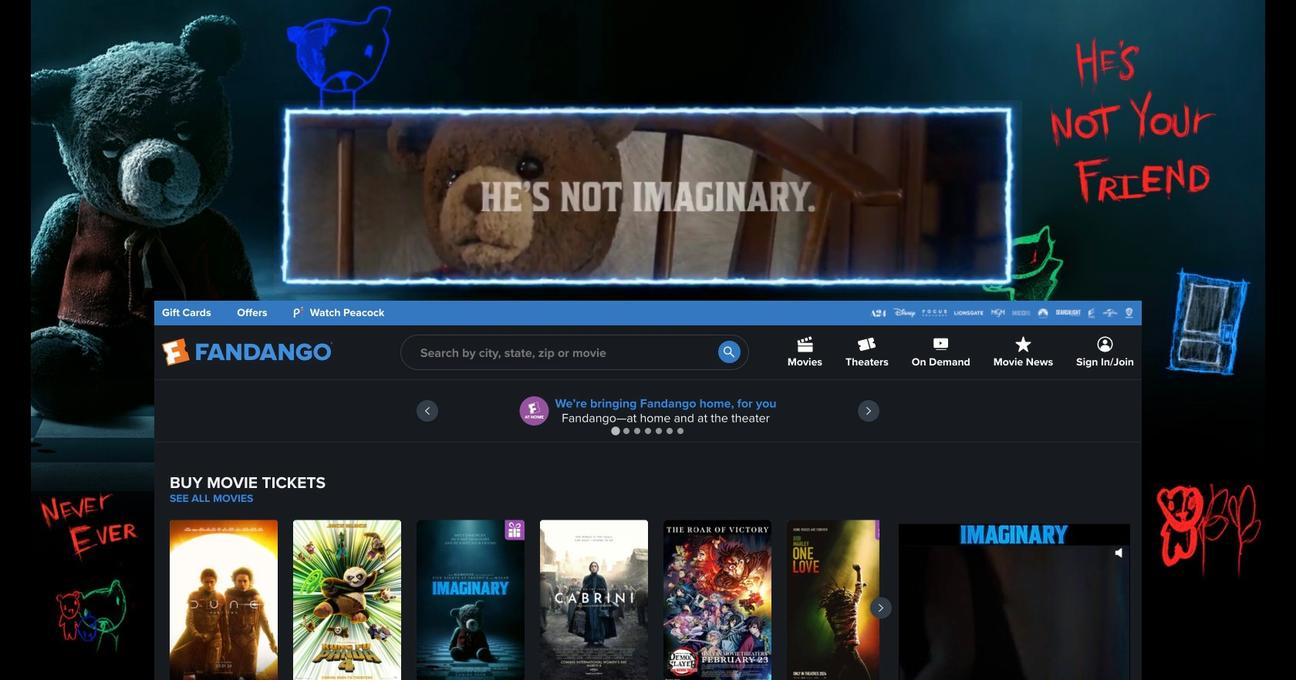 Task type: vqa. For each thing, say whether or not it's contained in the screenshot.
Argylle (2024)
no



Task type: locate. For each thing, give the bounding box(es) containing it.
region
[[154, 381, 1142, 442], [170, 521, 895, 681]]

0 vertical spatial region
[[154, 381, 1142, 442]]

0 vertical spatial advertisement element
[[274, 100, 1023, 293]]

Search by city, state, zip or movie text field
[[400, 335, 749, 371]]

None search field
[[400, 335, 749, 371]]

kung fu panda 4 (2024) poster image
[[293, 521, 401, 681]]

advertisement element
[[274, 100, 1023, 293], [899, 525, 1131, 681]]

dune: part two (2024) poster image
[[170, 521, 278, 681]]

bob marley: one love (2024) poster image
[[787, 521, 895, 681]]



Task type: describe. For each thing, give the bounding box(es) containing it.
1 vertical spatial region
[[170, 521, 895, 681]]

cabrini (2024) poster image
[[540, 521, 648, 681]]

gift box white image
[[876, 521, 895, 541]]

select a slide to show tab list
[[154, 425, 1142, 437]]

demon slayer: kimetsu no yaiba - to the hashira training (2024) poster image
[[664, 521, 772, 681]]

imaginary (2024) poster image
[[417, 521, 525, 681]]

offer icon image
[[520, 397, 549, 426]]

gift box white image
[[505, 521, 525, 541]]

1 vertical spatial advertisement element
[[899, 525, 1131, 681]]



